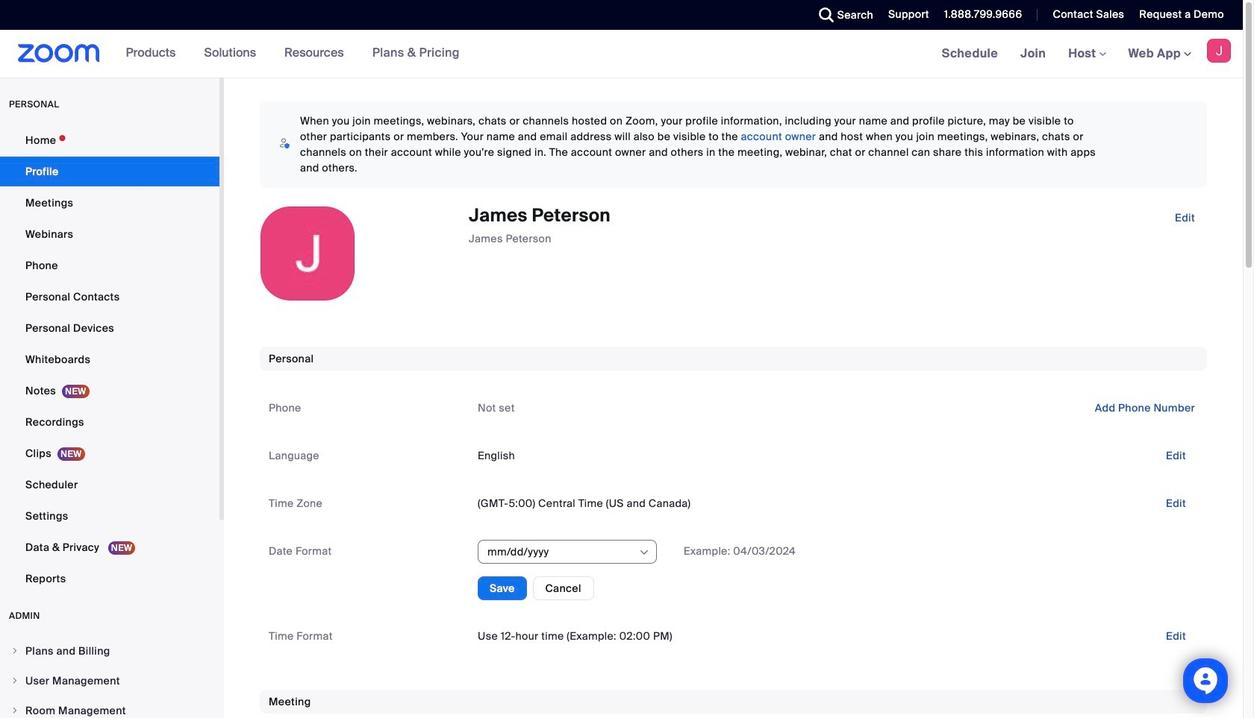 Task type: describe. For each thing, give the bounding box(es) containing it.
profile picture image
[[1207, 39, 1231, 63]]

2 right image from the top
[[10, 707, 19, 716]]

2 menu item from the top
[[0, 667, 219, 696]]

1 right image from the top
[[10, 647, 19, 656]]

1 menu item from the top
[[0, 638, 219, 666]]

right image
[[10, 677, 19, 686]]



Task type: locate. For each thing, give the bounding box(es) containing it.
right image down right image
[[10, 707, 19, 716]]

1 vertical spatial right image
[[10, 707, 19, 716]]

edit user photo image
[[296, 247, 320, 261]]

0 vertical spatial right image
[[10, 647, 19, 656]]

right image
[[10, 647, 19, 656], [10, 707, 19, 716]]

2 vertical spatial menu item
[[0, 697, 219, 719]]

menu item
[[0, 638, 219, 666], [0, 667, 219, 696], [0, 697, 219, 719]]

right image up right image
[[10, 647, 19, 656]]

banner
[[0, 30, 1243, 78]]

zoom logo image
[[18, 44, 100, 63]]

product information navigation
[[115, 30, 471, 78]]

0 vertical spatial menu item
[[0, 638, 219, 666]]

personal menu menu
[[0, 125, 219, 596]]

meetings navigation
[[931, 30, 1243, 78]]

admin menu menu
[[0, 638, 219, 719]]

3 menu item from the top
[[0, 697, 219, 719]]

user photo image
[[261, 207, 355, 301]]

1 vertical spatial menu item
[[0, 667, 219, 696]]



Task type: vqa. For each thing, say whether or not it's contained in the screenshot.
users related to Enables users to share content from their Google Drive account in a meeting or chat
no



